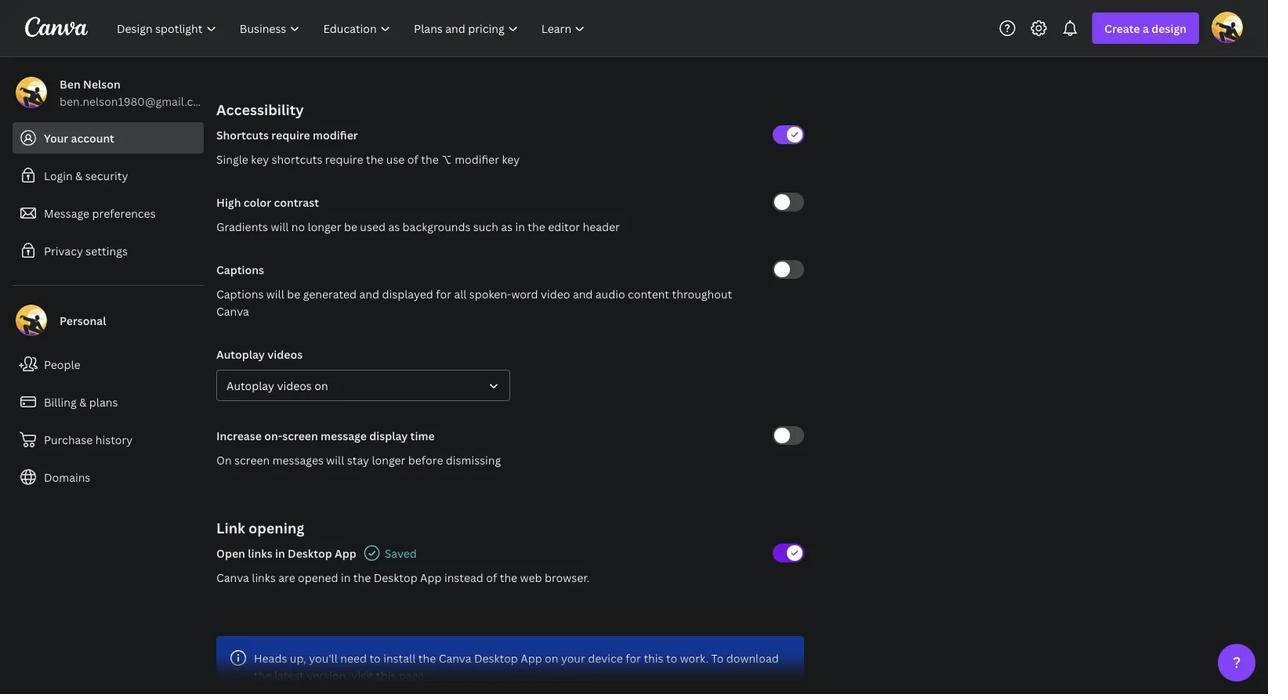 Task type: locate. For each thing, give the bounding box(es) containing it.
require right shortcuts
[[325, 152, 363, 167]]

0 vertical spatial modifier
[[313, 127, 358, 142]]

this inside heads up, you'll need to install the canva desktop app on your device for this to work. to download the latest version, visit
[[644, 651, 664, 666]]

autoplay down autoplay videos
[[227, 378, 274, 393]]

links
[[248, 546, 272, 561], [252, 570, 276, 585]]

in right opened
[[341, 570, 351, 585]]

history
[[95, 432, 133, 447]]

videos down autoplay videos
[[277, 378, 312, 393]]

the
[[366, 152, 384, 167], [421, 152, 439, 167], [528, 219, 545, 234], [353, 570, 371, 585], [500, 570, 517, 585], [418, 651, 436, 666], [254, 668, 272, 683]]

key
[[251, 152, 269, 167], [502, 152, 520, 167]]

need
[[340, 651, 367, 666]]

2 captions from the top
[[216, 287, 264, 301]]

and right video
[[573, 287, 593, 301]]

audio
[[596, 287, 625, 301]]

billing & plans
[[44, 395, 118, 410]]

app inside heads up, you'll need to install the canva desktop app on your device for this to work. to download the latest version, visit
[[521, 651, 542, 666]]

the down heads
[[254, 668, 272, 683]]

on up 'increase on-screen message display time'
[[315, 378, 328, 393]]

login & security
[[44, 168, 128, 183]]

word
[[511, 287, 538, 301]]

the left web
[[500, 570, 517, 585]]

1 horizontal spatial modifier
[[455, 152, 499, 167]]

will left stay
[[326, 453, 344, 468]]

app left your
[[521, 651, 542, 666]]

to
[[370, 651, 381, 666], [666, 651, 677, 666]]

captions up autoplay videos
[[216, 287, 264, 301]]

link opening
[[216, 519, 304, 538]]

canva up autoplay videos
[[216, 304, 249, 319]]

the up the .
[[418, 651, 436, 666]]

be
[[344, 219, 357, 234], [287, 287, 300, 301]]

will
[[271, 219, 289, 234], [266, 287, 284, 301], [326, 453, 344, 468]]

for inside heads up, you'll need to install the canva desktop app on your device for this to work. to download the latest version, visit
[[626, 651, 641, 666]]

personal
[[60, 313, 106, 328]]

0 vertical spatial autoplay
[[216, 347, 265, 362]]

heads up, you'll need to install the canva desktop app on your device for this to work. to download the latest version, visit
[[254, 651, 779, 683]]

2 vertical spatial canva
[[439, 651, 471, 666]]

of right instead
[[486, 570, 497, 585]]

the right opened
[[353, 570, 371, 585]]

dismissing
[[446, 453, 501, 468]]

longer right no
[[308, 219, 341, 234]]

1 horizontal spatial app
[[420, 570, 442, 585]]

modifier right ⌥
[[455, 152, 499, 167]]

settings
[[86, 243, 128, 258]]

0 horizontal spatial for
[[436, 287, 451, 301]]

0 horizontal spatial as
[[388, 219, 400, 234]]

1 key from the left
[[251, 152, 269, 167]]

this page link
[[376, 668, 424, 683]]

modifier
[[313, 127, 358, 142], [455, 152, 499, 167]]

1 horizontal spatial longer
[[372, 453, 406, 468]]

plans
[[89, 395, 118, 410]]

privacy settings link
[[13, 235, 204, 267]]

to up visit
[[370, 651, 381, 666]]

0 vertical spatial in
[[515, 219, 525, 234]]

0 vertical spatial on
[[315, 378, 328, 393]]

1 horizontal spatial for
[[626, 651, 641, 666]]

modifier up single key shortcuts require the use of the ⌥ modifier key
[[313, 127, 358, 142]]

instead
[[444, 570, 483, 585]]

editor
[[548, 219, 580, 234]]

this left work.
[[644, 651, 664, 666]]

on screen messages will stay longer before dismissing
[[216, 453, 501, 468]]

in right such
[[515, 219, 525, 234]]

links down link opening in the bottom of the page
[[248, 546, 272, 561]]

2 horizontal spatial app
[[521, 651, 542, 666]]

no
[[291, 219, 305, 234]]

as right such
[[501, 219, 513, 234]]

0 vertical spatial will
[[271, 219, 289, 234]]

are
[[278, 570, 295, 585]]

require
[[272, 127, 310, 142], [325, 152, 363, 167]]

captions for captions
[[216, 262, 264, 277]]

will inside captions will be generated and displayed for all spoken-word video and audio content throughout canva
[[266, 287, 284, 301]]

1 captions from the top
[[216, 262, 264, 277]]

displayed
[[382, 287, 433, 301]]

for right device
[[626, 651, 641, 666]]

your
[[44, 131, 68, 145]]

video
[[541, 287, 570, 301]]

will left no
[[271, 219, 289, 234]]

1 horizontal spatial on
[[545, 651, 558, 666]]

1 vertical spatial links
[[252, 570, 276, 585]]

0 vertical spatial links
[[248, 546, 272, 561]]

2 key from the left
[[502, 152, 520, 167]]

0 horizontal spatial in
[[275, 546, 285, 561]]

2 vertical spatial app
[[521, 651, 542, 666]]

canva right install
[[439, 651, 471, 666]]

use
[[386, 152, 405, 167]]

captions down gradients
[[216, 262, 264, 277]]

1 vertical spatial captions
[[216, 287, 264, 301]]

captions inside captions will be generated and displayed for all spoken-word video and audio content throughout canva
[[216, 287, 264, 301]]

preferences
[[92, 206, 156, 221]]

screen up messages
[[282, 428, 318, 443]]

will for be
[[266, 287, 284, 301]]

privacy settings
[[44, 243, 128, 258]]

on
[[315, 378, 328, 393], [545, 651, 558, 666]]

sync with system
[[219, 56, 312, 71]]

create
[[1105, 21, 1140, 36]]

1 vertical spatial be
[[287, 287, 300, 301]]

billing
[[44, 395, 77, 410]]

1 vertical spatial of
[[486, 570, 497, 585]]

on left your
[[545, 651, 558, 666]]

desktop down saved
[[374, 570, 418, 585]]

top level navigation element
[[107, 13, 598, 44]]

as right used
[[388, 219, 400, 234]]

in
[[515, 219, 525, 234], [275, 546, 285, 561], [341, 570, 351, 585]]

2 vertical spatial in
[[341, 570, 351, 585]]

and left displayed
[[359, 287, 379, 301]]

ben nelson image
[[1212, 12, 1243, 43]]

this down install
[[376, 668, 396, 683]]

1 horizontal spatial and
[[573, 287, 593, 301]]

1 vertical spatial on
[[545, 651, 558, 666]]

longer
[[308, 219, 341, 234], [372, 453, 406, 468]]

ben
[[60, 76, 80, 91]]

app left instead
[[420, 570, 442, 585]]

0 vertical spatial desktop
[[288, 546, 332, 561]]

1 vertical spatial app
[[420, 570, 442, 585]]

key right single
[[251, 152, 269, 167]]

0 vertical spatial canva
[[216, 304, 249, 319]]

0 horizontal spatial of
[[407, 152, 418, 167]]

Light button
[[357, 0, 483, 72]]

require up shortcuts
[[272, 127, 310, 142]]

videos up autoplay videos on
[[267, 347, 303, 362]]

0 vertical spatial require
[[272, 127, 310, 142]]

autoplay videos on
[[227, 378, 328, 393]]

videos inside button
[[277, 378, 312, 393]]

will left generated
[[266, 287, 284, 301]]

on-
[[264, 428, 282, 443]]

Dark button
[[495, 0, 621, 72]]

1 horizontal spatial this
[[644, 651, 664, 666]]

such
[[473, 219, 498, 234]]

1 vertical spatial autoplay
[[227, 378, 274, 393]]

0 vertical spatial screen
[[282, 428, 318, 443]]

0 vertical spatial this
[[644, 651, 664, 666]]

1 vertical spatial screen
[[234, 453, 270, 468]]

browser.
[[545, 570, 590, 585]]

captions
[[216, 262, 264, 277], [216, 287, 264, 301]]

0 horizontal spatial be
[[287, 287, 300, 301]]

single
[[216, 152, 248, 167]]

autoplay up autoplay videos on
[[216, 347, 265, 362]]

2 horizontal spatial in
[[515, 219, 525, 234]]

create a design
[[1105, 21, 1187, 36]]

key right ⌥
[[502, 152, 520, 167]]

0 horizontal spatial on
[[315, 378, 328, 393]]

desktop inside heads up, you'll need to install the canva desktop app on your device for this to work. to download the latest version, visit
[[474, 651, 518, 666]]

increase on-screen message display time
[[216, 428, 435, 443]]

screen down increase
[[234, 453, 270, 468]]

1 horizontal spatial to
[[666, 651, 677, 666]]

opening
[[248, 519, 304, 538]]

desktop up opened
[[288, 546, 332, 561]]

1 vertical spatial desktop
[[374, 570, 418, 585]]

1 horizontal spatial as
[[501, 219, 513, 234]]

1 vertical spatial &
[[79, 395, 87, 410]]

for inside captions will be generated and displayed for all spoken-word video and audio content throughout canva
[[436, 287, 451, 301]]

1 vertical spatial will
[[266, 287, 284, 301]]

1 vertical spatial require
[[325, 152, 363, 167]]

autoplay videos
[[216, 347, 303, 362]]

1 horizontal spatial in
[[341, 570, 351, 585]]

display
[[369, 428, 408, 443]]

0 vertical spatial captions
[[216, 262, 264, 277]]

be left used
[[344, 219, 357, 234]]

1 vertical spatial in
[[275, 546, 285, 561]]

app up opened
[[335, 546, 356, 561]]

&
[[75, 168, 83, 183], [79, 395, 87, 410]]

2 vertical spatial desktop
[[474, 651, 518, 666]]

the left editor
[[528, 219, 545, 234]]

desktop left your
[[474, 651, 518, 666]]

0 horizontal spatial to
[[370, 651, 381, 666]]

& left plans
[[79, 395, 87, 410]]

Autoplay videos on button
[[216, 370, 510, 401]]

shortcuts
[[272, 152, 323, 167]]

1 vertical spatial this
[[376, 668, 396, 683]]

0 horizontal spatial key
[[251, 152, 269, 167]]

as
[[388, 219, 400, 234], [501, 219, 513, 234]]

0 vertical spatial &
[[75, 168, 83, 183]]

nelson
[[83, 76, 121, 91]]

install
[[383, 651, 416, 666]]

design
[[1152, 21, 1187, 36]]

0 horizontal spatial modifier
[[313, 127, 358, 142]]

canva down 'open'
[[216, 570, 249, 585]]

0 horizontal spatial longer
[[308, 219, 341, 234]]

shortcuts require modifier
[[216, 127, 358, 142]]

2 to from the left
[[666, 651, 677, 666]]

create a design button
[[1092, 13, 1199, 44]]

autoplay inside button
[[227, 378, 274, 393]]

be left generated
[[287, 287, 300, 301]]

visit
[[352, 668, 374, 683]]

0 vertical spatial for
[[436, 287, 451, 301]]

0 horizontal spatial and
[[359, 287, 379, 301]]

a
[[1143, 21, 1149, 36]]

and
[[359, 287, 379, 301], [573, 287, 593, 301]]

0 vertical spatial of
[[407, 152, 418, 167]]

version,
[[307, 668, 349, 683]]

2 as from the left
[[501, 219, 513, 234]]

1 horizontal spatial key
[[502, 152, 520, 167]]

autoplay for autoplay videos
[[216, 347, 265, 362]]

longer down display
[[372, 453, 406, 468]]

& right login
[[75, 168, 83, 183]]

links left are
[[252, 570, 276, 585]]

autoplay for autoplay videos on
[[227, 378, 274, 393]]

for left 'all'
[[436, 287, 451, 301]]

in up are
[[275, 546, 285, 561]]

2 horizontal spatial desktop
[[474, 651, 518, 666]]

your account link
[[13, 122, 204, 154]]

1 horizontal spatial be
[[344, 219, 357, 234]]

1 vertical spatial for
[[626, 651, 641, 666]]

0 horizontal spatial screen
[[234, 453, 270, 468]]

0 vertical spatial videos
[[267, 347, 303, 362]]

0 horizontal spatial app
[[335, 546, 356, 561]]

to left work.
[[666, 651, 677, 666]]

1 vertical spatial videos
[[277, 378, 312, 393]]

of right use
[[407, 152, 418, 167]]



Task type: describe. For each thing, give the bounding box(es) containing it.
security
[[85, 168, 128, 183]]

& for billing
[[79, 395, 87, 410]]

1 horizontal spatial of
[[486, 570, 497, 585]]

high
[[216, 195, 241, 210]]

purchase history link
[[13, 424, 204, 455]]

web
[[520, 570, 542, 585]]

canva inside captions will be generated and displayed for all spoken-word video and audio content throughout canva
[[216, 304, 249, 319]]

stay
[[347, 453, 369, 468]]

message preferences
[[44, 206, 156, 221]]

all
[[454, 287, 467, 301]]

on inside button
[[315, 378, 328, 393]]

1 vertical spatial modifier
[[455, 152, 499, 167]]

1 vertical spatial canva
[[216, 570, 249, 585]]

your
[[561, 651, 585, 666]]

message preferences link
[[13, 198, 204, 229]]

domains link
[[13, 462, 204, 493]]

generated
[[303, 287, 357, 301]]

videos for autoplay videos on
[[277, 378, 312, 393]]

1 horizontal spatial desktop
[[374, 570, 418, 585]]

login
[[44, 168, 73, 183]]

ben nelson ben.nelson1980@gmail.com
[[60, 76, 210, 109]]

backgrounds
[[403, 219, 471, 234]]

captions for captions will be generated and displayed for all spoken-word video and audio content throughout canva
[[216, 287, 264, 301]]

sync
[[219, 56, 245, 71]]

be inside captions will be generated and displayed for all spoken-word video and audio content throughout canva
[[287, 287, 300, 301]]

latest
[[274, 668, 304, 683]]

2 and from the left
[[573, 287, 593, 301]]

1 horizontal spatial require
[[325, 152, 363, 167]]

shortcuts
[[216, 127, 269, 142]]

system
[[274, 56, 312, 71]]

accessibility
[[216, 100, 304, 119]]

messages
[[273, 453, 324, 468]]

links for in
[[248, 546, 272, 561]]

up,
[[290, 651, 306, 666]]

1 horizontal spatial screen
[[282, 428, 318, 443]]

0 vertical spatial app
[[335, 546, 356, 561]]

heads
[[254, 651, 287, 666]]

time
[[410, 428, 435, 443]]

1 vertical spatial longer
[[372, 453, 406, 468]]

2 vertical spatial will
[[326, 453, 344, 468]]

0 horizontal spatial require
[[272, 127, 310, 142]]

captions will be generated and displayed for all spoken-word video and audio content throughout canva
[[216, 287, 732, 319]]

0 vertical spatial longer
[[308, 219, 341, 234]]

links for are
[[252, 570, 276, 585]]

& for login
[[75, 168, 83, 183]]

content
[[628, 287, 670, 301]]

color
[[244, 195, 271, 210]]

videos for autoplay videos
[[267, 347, 303, 362]]

ben.nelson1980@gmail.com
[[60, 94, 210, 109]]

work.
[[680, 651, 709, 666]]

link
[[216, 519, 245, 538]]

you'll
[[309, 651, 338, 666]]

page
[[399, 668, 424, 683]]

⌥
[[441, 152, 452, 167]]

0 horizontal spatial desktop
[[288, 546, 332, 561]]

gradients
[[216, 219, 268, 234]]

purchase
[[44, 432, 93, 447]]

privacy
[[44, 243, 83, 258]]

throughout
[[672, 287, 732, 301]]

0 vertical spatial be
[[344, 219, 357, 234]]

this page .
[[376, 668, 427, 683]]

will for no
[[271, 219, 289, 234]]

high color contrast
[[216, 195, 319, 210]]

the left ⌥
[[421, 152, 439, 167]]

billing & plans link
[[13, 386, 204, 418]]

single key shortcuts require the use of the ⌥ modifier key
[[216, 152, 520, 167]]

1 as from the left
[[388, 219, 400, 234]]

domains
[[44, 470, 90, 485]]

0 horizontal spatial this
[[376, 668, 396, 683]]

open
[[216, 546, 245, 561]]

login & security link
[[13, 160, 204, 191]]

1 to from the left
[[370, 651, 381, 666]]

.
[[424, 668, 427, 683]]

Sync with system button
[[219, 0, 345, 72]]

saved
[[385, 546, 417, 561]]

account
[[71, 131, 114, 145]]

before
[[408, 453, 443, 468]]

the left use
[[366, 152, 384, 167]]

device
[[588, 651, 623, 666]]

canva inside heads up, you'll need to install the canva desktop app on your device for this to work. to download the latest version, visit
[[439, 651, 471, 666]]

gradients will no longer be used as backgrounds such as in the editor header
[[216, 219, 620, 234]]

1 and from the left
[[359, 287, 379, 301]]

your account
[[44, 131, 114, 145]]

increase
[[216, 428, 262, 443]]

download
[[727, 651, 779, 666]]

purchase history
[[44, 432, 133, 447]]

on inside heads up, you'll need to install the canva desktop app on your device for this to work. to download the latest version, visit
[[545, 651, 558, 666]]

message
[[321, 428, 367, 443]]

with
[[248, 56, 271, 71]]

on
[[216, 453, 232, 468]]

open links in desktop app
[[216, 546, 356, 561]]

spoken-
[[469, 287, 511, 301]]

contrast
[[274, 195, 319, 210]]

canva links are opened in the desktop app instead of the web browser.
[[216, 570, 590, 585]]

message
[[44, 206, 89, 221]]

header
[[583, 219, 620, 234]]



Task type: vqa. For each thing, say whether or not it's contained in the screenshot.


